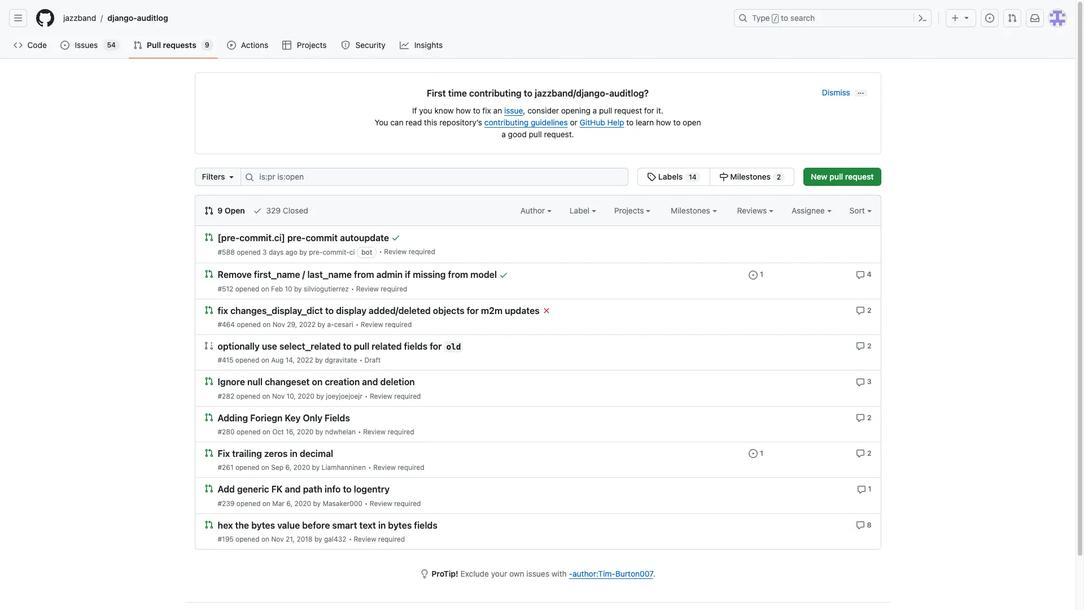 Task type: describe. For each thing, give the bounding box(es) containing it.
table image
[[283, 41, 292, 50]]

0 vertical spatial 2022
[[299, 320, 316, 329]]

hex the bytes value before smart text in bytes fields #195             opened on nov 21, 2018 by gal432 • review required
[[218, 520, 438, 543]]

• review required
[[379, 248, 436, 256]]

1 vertical spatial contributing
[[485, 118, 529, 127]]

1 horizontal spatial pre-
[[309, 248, 323, 257]]

type
[[753, 13, 770, 23]]

2 vertical spatial 1 link
[[858, 484, 872, 494]]

8 / 8 checks ok image
[[499, 270, 508, 279]]

8 link
[[856, 520, 872, 530]]

review required link for liamhanninen
[[373, 463, 425, 472]]

open pull request image for add generic fk and path info to logentry
[[204, 484, 213, 493]]

m2m
[[481, 306, 503, 316]]

comment image inside 4 link
[[856, 270, 865, 279]]

to learn how to open a good pull request.
[[502, 118, 701, 139]]

1 link for remove first_name / last_name from admin if missing from model
[[749, 269, 764, 279]]

0 vertical spatial a
[[593, 106, 597, 115]]

open pull request element for fix changes_display_dict to display added/deleted objects for m2m updates
[[204, 305, 213, 314]]

auditlog
[[137, 13, 168, 23]]

it.
[[657, 106, 664, 115]]

add generic fk and path info to logentry #239             opened on mar 6, 2020 by masaker000 • review required
[[218, 484, 421, 508]]

54
[[107, 41, 116, 49]]

smart
[[332, 520, 357, 530]]

github help link
[[580, 118, 625, 127]]

a-
[[327, 320, 334, 329]]

help
[[608, 118, 625, 127]]

required inside adding foriegn key only fields #280             opened on oct 16, 2020 by ndwhelan • review required
[[388, 428, 415, 436]]

assignee
[[792, 206, 827, 215]]

2 2 link from the top
[[857, 341, 872, 351]]

required inside hex the bytes value before smart text in bytes fields #195             opened on nov 21, 2018 by gal432 • review required
[[378, 535, 405, 543]]

none search field containing filters
[[195, 168, 795, 186]]

1 2 link from the top
[[857, 305, 872, 315]]

opened right the #464
[[237, 320, 261, 329]]

/ for jazzband
[[101, 13, 103, 23]]

adding
[[218, 413, 248, 423]]

milestones for milestones 2
[[731, 172, 771, 181]]

ci
[[350, 248, 355, 257]]

review down remove first_name / last_name from admin if missing from model
[[356, 285, 379, 293]]

request inside "new pull request" link
[[846, 172, 874, 181]]

review required link for silviogutierrez
[[356, 285, 408, 293]]

to right "help"
[[627, 118, 634, 127]]

gal432 link
[[324, 535, 347, 543]]

on inside hex the bytes value before smart text in bytes fields #195             opened on nov 21, 2018 by gal432 • review required
[[262, 535, 270, 543]]

and inside add generic fk and path info to logentry #239             opened on mar 6, 2020 by masaker000 • review required
[[285, 484, 301, 495]]

milestones for milestones
[[671, 206, 713, 215]]

github
[[580, 118, 606, 127]]

optionally use select_related to pull related fields for old #415             opened on aug 14, 2022 by dgravitate • draft
[[218, 341, 461, 365]]

1 for fix trailing zeros in decimal
[[760, 449, 764, 458]]

trailing
[[232, 449, 262, 459]]

8
[[867, 521, 872, 529]]

play image
[[227, 41, 236, 50]]

with
[[552, 569, 567, 578]]

opened inside ignore null changeset on creation and deletion #282             opened on nov 10, 2020 by joeyjoejoejr • review required
[[236, 392, 261, 400]]

pull inside "new pull request" link
[[830, 172, 844, 181]]

review inside fix trailing zeros in decimal #261             opened on sep 6, 2020 by liamhanninen • review required
[[373, 463, 396, 472]]

command palette image
[[919, 14, 928, 23]]

repository's
[[440, 118, 483, 127]]

on inside fix trailing zeros in decimal #261             opened on sep 6, 2020 by liamhanninen • review required
[[261, 463, 269, 472]]

only
[[303, 413, 323, 423]]

list containing jazzband
[[59, 9, 728, 27]]

329 closed link
[[253, 205, 308, 216]]

for inside optionally use select_related to pull related fields for old #415             opened on aug 14, 2022 by dgravitate • draft
[[430, 341, 442, 352]]

6, inside add generic fk and path info to logentry #239             opened on mar 6, 2020 by masaker000 • review required
[[287, 499, 293, 508]]

remove
[[218, 270, 252, 280]]

fields
[[325, 413, 350, 423]]

#464             opened on nov 29, 2022 by a-cesari • review required
[[218, 320, 412, 329]]

on down the changes_display_dict
[[263, 320, 271, 329]]

you
[[375, 118, 388, 127]]

changeset
[[265, 377, 310, 387]]

opened inside fix trailing zeros in decimal #261             opened on sep 6, 2020 by liamhanninen • review required
[[236, 463, 260, 472]]

review down fix changes_display_dict to display added/deleted objects for m2m updates
[[361, 320, 383, 329]]

cesari
[[334, 320, 354, 329]]

review required link for a-cesari
[[361, 320, 412, 329]]

filters button
[[195, 168, 242, 186]]

by inside add generic fk and path info to logentry #239             opened on mar 6, 2020 by masaker000 • review required
[[313, 499, 321, 508]]

if
[[405, 270, 411, 280]]

insights link
[[396, 37, 449, 54]]

commit.ci]
[[240, 233, 285, 243]]

.
[[653, 569, 656, 578]]

• inside adding foriegn key only fields #280             opened on oct 16, 2020 by ndwhelan • review required
[[358, 428, 361, 436]]

burton007
[[616, 569, 653, 578]]

git pull request image for top issue opened image
[[1009, 14, 1018, 23]]

on inside add generic fk and path info to logentry #239             opened on mar 6, 2020 by masaker000 • review required
[[263, 499, 271, 508]]

review inside adding foriegn key only fields #280             opened on oct 16, 2020 by ndwhelan • review required
[[363, 428, 386, 436]]

2022 inside optionally use select_related to pull related fields for old #415             opened on aug 14, 2022 by dgravitate • draft
[[297, 356, 313, 365]]

fix trailing zeros in decimal link
[[218, 449, 333, 459]]

1 horizontal spatial /
[[303, 270, 305, 280]]

9 for 9
[[205, 41, 209, 49]]

contributing guidelines link
[[485, 118, 568, 127]]

autoupdate
[[340, 233, 389, 243]]

1 link for fix trailing zeros in decimal
[[749, 448, 764, 458]]

1 horizontal spatial fix
[[483, 106, 491, 115]]

optionally
[[218, 341, 260, 352]]

to inside optionally use select_related to pull related fields for old #415             opened on aug 14, 2022 by dgravitate • draft
[[343, 341, 352, 352]]

bot
[[362, 248, 372, 257]]

by left a- on the left of page
[[318, 320, 325, 329]]

review required link for gal432
[[354, 535, 405, 543]]

git pull request image for issues's issue opened icon
[[133, 41, 142, 50]]

1 horizontal spatial for
[[467, 306, 479, 316]]

1 from from the left
[[354, 270, 374, 280]]

creation
[[325, 377, 360, 387]]

or
[[570, 118, 578, 127]]

decimal
[[300, 449, 333, 459]]

Issues search field
[[241, 168, 629, 186]]

by right 10
[[294, 285, 302, 293]]

-author:tim-burton007 link
[[569, 569, 653, 578]]

opened inside hex the bytes value before smart text in bytes fields #195             opened on nov 21, 2018 by gal432 • review required
[[236, 535, 260, 543]]

0 vertical spatial projects
[[297, 40, 327, 50]]

...
[[858, 87, 865, 96]]

dismiss
[[823, 88, 851, 97]]

on left creation
[[312, 377, 323, 387]]

2 vertical spatial 1
[[869, 485, 872, 493]]

guidelines
[[531, 118, 568, 127]]

on left feb
[[261, 285, 269, 293]]

actions link
[[222, 37, 274, 54]]

1 vertical spatial issue opened image
[[749, 270, 758, 279]]

info
[[325, 484, 341, 495]]

can
[[391, 118, 404, 127]]

liamhanninen
[[322, 463, 366, 472]]

14
[[689, 173, 697, 181]]

pre-commit-ci link
[[309, 248, 355, 257]]

tag image
[[648, 172, 657, 181]]

review inside add generic fk and path info to logentry #239             opened on mar 6, 2020 by masaker000 • review required
[[370, 499, 393, 508]]

on inside optionally use select_related to pull related fields for old #415             opened on aug 14, 2022 by dgravitate • draft
[[261, 356, 269, 365]]

14,
[[286, 356, 295, 365]]

closed
[[283, 206, 308, 215]]

2020 inside adding foriegn key only fields #280             opened on oct 16, 2020 by ndwhelan • review required
[[297, 428, 314, 436]]

in inside hex the bytes value before smart text in bytes fields #195             opened on nov 21, 2018 by gal432 • review required
[[378, 520, 386, 530]]

pull
[[147, 40, 161, 50]]

open pull request image for remove first_name / last_name from admin if missing from model
[[204, 270, 213, 279]]

[pre-commit.ci] pre-commit autoupdate link
[[218, 233, 389, 243]]

search image
[[245, 173, 254, 182]]

pull inside to learn how to open a good pull request.
[[529, 129, 542, 139]]

open pull request image for fix changes_display_dict to display added/deleted objects for m2m updates
[[204, 305, 213, 314]]

jazzband link
[[59, 9, 101, 27]]

to up a- on the left of page
[[325, 306, 334, 316]]

1 for remove first_name / last_name from admin if missing from model
[[760, 270, 764, 279]]

pull up github help link
[[599, 106, 613, 115]]

a-cesari link
[[327, 320, 354, 329]]

ndwhelan
[[325, 428, 356, 436]]

0 horizontal spatial request
[[615, 106, 642, 115]]

opened inside add generic fk and path info to logentry #239             opened on mar 6, 2020 by masaker000 • review required
[[237, 499, 261, 508]]

• inside optionally use select_related to pull related fields for old #415             opened on aug 14, 2022 by dgravitate • draft
[[360, 356, 363, 365]]

10,
[[287, 392, 296, 400]]

,
[[523, 106, 526, 115]]

the
[[235, 520, 249, 530]]

first_name
[[254, 270, 300, 280]]

security link
[[337, 37, 391, 54]]

fix
[[218, 449, 230, 459]]

draft
[[365, 356, 381, 365]]

new pull request
[[811, 172, 874, 181]]

• right cesari at bottom
[[356, 320, 359, 329]]

• down remove first_name / last_name from admin if missing from model
[[351, 285, 355, 293]]

by inside ignore null changeset on creation and deletion #282             opened on nov 10, 2020 by joeyjoejoejr • review required
[[316, 392, 324, 400]]

logentry
[[354, 484, 390, 495]]

shield image
[[341, 41, 350, 50]]

open pull request image for [pre-commit.ci] pre-commit autoupdate
[[204, 233, 213, 242]]

issue link
[[505, 106, 523, 115]]

sort
[[850, 206, 865, 215]]

#512
[[218, 285, 234, 293]]

[pre-commit.ci] pre-commit autoupdate
[[218, 233, 389, 243]]

changes_display_dict
[[231, 306, 323, 316]]

by inside hex the bytes value before smart text in bytes fields #195             opened on nov 21, 2018 by gal432 • review required
[[315, 535, 322, 543]]

#512             opened on feb 10 by silviogutierrez • review required
[[218, 285, 408, 293]]

author button
[[521, 205, 552, 216]]

triangle down image inside filters popup button
[[227, 172, 236, 181]]

you can read this repository's contributing guidelines or github help
[[375, 118, 625, 127]]

label button
[[570, 205, 597, 216]]

projects button
[[615, 205, 651, 216]]

#195
[[218, 535, 234, 543]]

sort button
[[850, 205, 872, 216]]

issue element
[[638, 168, 795, 186]]



Task type: vqa. For each thing, say whether or not it's contained in the screenshot.


Task type: locate. For each thing, give the bounding box(es) containing it.
review required link for joeyjoejoejr
[[370, 392, 421, 400]]

9 open
[[216, 206, 245, 215]]

labels 14
[[657, 172, 697, 181]]

2 open pull request element from the top
[[204, 269, 213, 279]]

6 open pull request image from the top
[[204, 484, 213, 493]]

foriegn
[[250, 413, 283, 423]]

1 vertical spatial 6,
[[287, 499, 293, 508]]

1 vertical spatial 9
[[218, 206, 223, 215]]

/ inside jazzband / django-auditlog
[[101, 13, 103, 23]]

from down the bot
[[354, 270, 374, 280]]

opening
[[561, 106, 591, 115]]

1 vertical spatial triangle down image
[[227, 172, 236, 181]]

graph image
[[400, 41, 409, 50]]

on inside adding foriegn key only fields #280             opened on oct 16, 2020 by ndwhelan • review required
[[263, 428, 271, 436]]

commit
[[306, 233, 338, 243]]

on left mar at the left of the page
[[263, 499, 271, 508]]

a inside to learn how to open a good pull request.
[[502, 129, 506, 139]]

days
[[269, 248, 284, 257]]

0 horizontal spatial a
[[502, 129, 506, 139]]

before
[[302, 520, 330, 530]]

fields up light bulb icon
[[414, 520, 438, 530]]

to up dgravitate
[[343, 341, 352, 352]]

review down text
[[354, 535, 377, 543]]

open pull request image
[[204, 233, 213, 242], [204, 305, 213, 314], [204, 377, 213, 386], [204, 413, 213, 422], [204, 449, 213, 458], [204, 484, 213, 493]]

admin
[[377, 270, 403, 280]]

bytes right the the
[[251, 520, 275, 530]]

fix changes_display_dict to display added/deleted objects for m2m updates
[[218, 306, 540, 316]]

path
[[303, 484, 323, 495]]

1 horizontal spatial 3
[[868, 378, 872, 386]]

review inside ignore null changeset on creation and deletion #282             opened on nov 10, 2020 by joeyjoejoejr • review required
[[370, 392, 393, 400]]

to left the search
[[781, 13, 789, 23]]

#415
[[218, 356, 234, 365]]

2 from from the left
[[448, 270, 469, 280]]

2 vertical spatial for
[[430, 341, 442, 352]]

• down logentry
[[365, 499, 368, 508]]

fix up the #464
[[218, 306, 228, 316]]

fields right related
[[404, 341, 428, 352]]

git pull request image
[[1009, 14, 1018, 23], [133, 41, 142, 50]]

opened inside optionally use select_related to pull related fields for old #415             opened on aug 14, 2022 by dgravitate • draft
[[236, 356, 260, 365]]

generic
[[237, 484, 269, 495]]

9 right git pull request icon
[[218, 206, 223, 215]]

required inside add generic fk and path info to logentry #239             opened on mar 6, 2020 by masaker000 • review required
[[394, 499, 421, 508]]

0 vertical spatial 9
[[205, 41, 209, 49]]

list
[[59, 9, 728, 27]]

1 vertical spatial fields
[[414, 520, 438, 530]]

opened down the the
[[236, 535, 260, 543]]

0 horizontal spatial and
[[285, 484, 301, 495]]

on left aug
[[261, 356, 269, 365]]

nov inside hex the bytes value before smart text in bytes fields #195             opened on nov 21, 2018 by gal432 • review required
[[271, 535, 284, 543]]

0 vertical spatial issue opened image
[[61, 41, 70, 50]]

1 link
[[749, 269, 764, 279], [749, 448, 764, 458], [858, 484, 872, 494]]

pull requests
[[147, 40, 196, 50]]

0 horizontal spatial issue opened image
[[749, 270, 758, 279]]

6, inside fix trailing zeros in decimal #261             opened on sep 6, 2020 by liamhanninen • review required
[[286, 463, 292, 472]]

0 horizontal spatial triangle down image
[[227, 172, 236, 181]]

triangle down image left 'search' image
[[227, 172, 236, 181]]

open pull request element left hex
[[204, 520, 213, 529]]

adding foriegn key only fields link
[[218, 413, 350, 423]]

bytes right text
[[388, 520, 412, 530]]

0 vertical spatial 1
[[760, 270, 764, 279]]

2020 inside ignore null changeset on creation and deletion #282             opened on nov 10, 2020 by joeyjoejoejr • review required
[[298, 392, 315, 400]]

2 bytes from the left
[[388, 520, 412, 530]]

0 vertical spatial pre-
[[288, 233, 306, 243]]

pull down 'contributing guidelines' link at the top
[[529, 129, 542, 139]]

check image
[[253, 206, 262, 215]]

issue opened image inside 1 link
[[749, 449, 758, 458]]

from left model
[[448, 270, 469, 280]]

1 horizontal spatial bytes
[[388, 520, 412, 530]]

milestones 2
[[729, 172, 781, 181]]

1 horizontal spatial 9
[[218, 206, 223, 215]]

1 vertical spatial fix
[[218, 306, 228, 316]]

• left draft
[[360, 356, 363, 365]]

0 vertical spatial how
[[456, 106, 471, 115]]

gal432
[[324, 535, 347, 543]]

1 vertical spatial a
[[502, 129, 506, 139]]

to
[[781, 13, 789, 23], [524, 88, 533, 98], [473, 106, 481, 115], [627, 118, 634, 127], [674, 118, 681, 127], [325, 306, 334, 316], [343, 341, 352, 352], [343, 484, 352, 495]]

contributing up an
[[469, 88, 522, 98]]

updates
[[505, 306, 540, 316]]

3 open pull request image from the top
[[204, 377, 213, 386]]

• right "ndwhelan"
[[358, 428, 361, 436]]

author:tim-
[[573, 569, 616, 578]]

filters
[[202, 172, 225, 181]]

by inside fix trailing zeros in decimal #261             opened on sep 6, 2020 by liamhanninen • review required
[[312, 463, 320, 472]]

• up logentry
[[368, 463, 372, 472]]

how up repository's
[[456, 106, 471, 115]]

you
[[419, 106, 433, 115]]

16,
[[286, 428, 295, 436]]

1 horizontal spatial issue opened image
[[986, 14, 995, 23]]

open pull request element for [pre-commit.ci] pre-commit autoupdate
[[204, 232, 213, 242]]

1 bytes from the left
[[251, 520, 275, 530]]

1 vertical spatial how
[[657, 118, 672, 127]]

1 open pull request image from the top
[[204, 270, 213, 279]]

0 vertical spatial fields
[[404, 341, 428, 352]]

0 vertical spatial for
[[645, 106, 655, 115]]

how down it.
[[657, 118, 672, 127]]

type / to search
[[753, 13, 815, 23]]

0 horizontal spatial for
[[430, 341, 442, 352]]

Search all issues text field
[[241, 168, 629, 186]]

review required link for ndwhelan
[[363, 428, 415, 436]]

open pull request element for adding foriegn key only fields
[[204, 412, 213, 422]]

issues
[[527, 569, 550, 578]]

None search field
[[195, 168, 795, 186]]

request.
[[544, 129, 574, 139]]

required
[[409, 248, 436, 256], [381, 285, 408, 293], [385, 320, 412, 329], [395, 392, 421, 400], [388, 428, 415, 436], [398, 463, 425, 472], [394, 499, 421, 508], [378, 535, 405, 543]]

open pull request element for add generic fk and path info to logentry
[[204, 484, 213, 493]]

comment image inside 1 link
[[858, 485, 867, 494]]

request
[[615, 106, 642, 115], [846, 172, 874, 181]]

by right 2018
[[315, 535, 322, 543]]

0 vertical spatial in
[[290, 449, 298, 459]]

2 open pull request image from the top
[[204, 520, 213, 529]]

comment image inside 8 link
[[856, 521, 865, 530]]

0 vertical spatial contributing
[[469, 88, 522, 98]]

open pull request element for hex the bytes value before smart text in bytes fields
[[204, 520, 213, 529]]

4 open pull request element from the top
[[204, 376, 213, 386]]

0 horizontal spatial issue opened image
[[61, 41, 70, 50]]

hex the bytes value before smart text in bytes fields link
[[218, 520, 438, 530]]

zeros
[[264, 449, 288, 459]]

5 open pull request element from the top
[[204, 412, 213, 422]]

1 horizontal spatial issue opened image
[[749, 449, 758, 458]]

0 vertical spatial open pull request image
[[204, 270, 213, 279]]

fix
[[483, 106, 491, 115], [218, 306, 228, 316]]

0 horizontal spatial 9
[[205, 41, 209, 49]]

2020 right 16,
[[297, 428, 314, 436]]

1 horizontal spatial triangle down image
[[963, 13, 972, 22]]

open pull request image left the ignore
[[204, 377, 213, 386]]

review required link
[[384, 248, 436, 256], [356, 285, 408, 293], [361, 320, 412, 329], [370, 392, 421, 400], [363, 428, 415, 436], [373, 463, 425, 472], [370, 499, 421, 508], [354, 535, 405, 543]]

in right text
[[378, 520, 386, 530]]

0 vertical spatial milestones
[[731, 172, 771, 181]]

open pull request element up draft pull request element
[[204, 305, 213, 314]]

• inside hex the bytes value before smart text in bytes fields #195             opened on nov 21, 2018 by gal432 • review required
[[349, 535, 352, 543]]

open pull request image left fix
[[204, 449, 213, 458]]

commit-
[[323, 248, 350, 257]]

plus image
[[951, 14, 961, 23]]

request up "help"
[[615, 106, 642, 115]]

request up sort popup button
[[846, 172, 874, 181]]

by right ago
[[300, 248, 307, 257]]

review inside hex the bytes value before smart text in bytes fields #195             opened on nov 21, 2018 by gal432 • review required
[[354, 535, 377, 543]]

issue
[[505, 106, 523, 115]]

1 horizontal spatial a
[[593, 106, 597, 115]]

review required link down text
[[354, 535, 405, 543]]

open pull request element left the ignore
[[204, 376, 213, 386]]

opened down 'commit.ci]'
[[237, 248, 261, 257]]

by inside adding foriegn key only fields #280             opened on oct 16, 2020 by ndwhelan • review required
[[316, 428, 323, 436]]

• down smart
[[349, 535, 352, 543]]

#280
[[218, 428, 235, 436]]

comment image for deletion
[[856, 378, 865, 387]]

milestones button
[[671, 205, 717, 216]]

fields inside hex the bytes value before smart text in bytes fields #195             opened on nov 21, 2018 by gal432 • review required
[[414, 520, 438, 530]]

to left open
[[674, 118, 681, 127]]

/ inside the type / to search
[[774, 15, 778, 23]]

open pull request image left add
[[204, 484, 213, 493]]

fields
[[404, 341, 428, 352], [414, 520, 438, 530]]

review down logentry
[[370, 499, 393, 508]]

comment image for to
[[858, 485, 867, 494]]

329
[[266, 206, 281, 215]]

open pull request image left hex
[[204, 520, 213, 529]]

an
[[494, 106, 502, 115]]

to inside add generic fk and path info to logentry #239             opened on mar 6, 2020 by masaker000 • review required
[[343, 484, 352, 495]]

comment image
[[857, 306, 866, 315], [856, 378, 865, 387], [858, 485, 867, 494]]

329 closed
[[264, 206, 308, 215]]

add generic fk and path info to logentry link
[[218, 484, 390, 495]]

11 / 11 checks ok image
[[391, 234, 400, 243]]

issue opened image for 1
[[749, 449, 758, 458]]

added/deleted
[[369, 306, 431, 316]]

django-
[[108, 13, 137, 23]]

0 horizontal spatial milestones
[[671, 206, 713, 215]]

1 horizontal spatial in
[[378, 520, 386, 530]]

open pull request element for ignore null changeset on creation and deletion
[[204, 376, 213, 386]]

1 horizontal spatial projects
[[615, 206, 647, 215]]

0 horizontal spatial projects
[[297, 40, 327, 50]]

1 horizontal spatial from
[[448, 270, 469, 280]]

1 vertical spatial 3
[[868, 378, 872, 386]]

actions
[[241, 40, 268, 50]]

review
[[384, 248, 407, 256], [356, 285, 379, 293], [361, 320, 383, 329], [370, 392, 393, 400], [363, 428, 386, 436], [373, 463, 396, 472], [370, 499, 393, 508], [354, 535, 377, 543]]

issue opened image for issues
[[61, 41, 70, 50]]

1 vertical spatial and
[[285, 484, 301, 495]]

projects inside popup button
[[615, 206, 647, 215]]

open pull request image
[[204, 270, 213, 279], [204, 520, 213, 529]]

1 vertical spatial projects
[[615, 206, 647, 215]]

for left old
[[430, 341, 442, 352]]

21,
[[286, 535, 295, 543]]

1 / 6 checks ok image
[[542, 306, 551, 315]]

pull inside optionally use select_related to pull related fields for old #415             opened on aug 14, 2022 by dgravitate • draft
[[354, 341, 370, 352]]

code
[[27, 40, 47, 50]]

by down ignore null changeset on creation and deletion 'link'
[[316, 392, 324, 400]]

9 for 9 open
[[218, 206, 223, 215]]

0 vertical spatial 3
[[263, 248, 267, 257]]

7 open pull request element from the top
[[204, 484, 213, 493]]

by down only
[[316, 428, 323, 436]]

open pull request element
[[204, 232, 213, 242], [204, 269, 213, 279], [204, 305, 213, 314], [204, 376, 213, 386], [204, 412, 213, 422], [204, 448, 213, 458], [204, 484, 213, 493], [204, 520, 213, 529]]

1 vertical spatial 1 link
[[749, 448, 764, 458]]

9 open link
[[204, 205, 245, 216]]

0 vertical spatial and
[[362, 377, 378, 387]]

/ for type
[[774, 15, 778, 23]]

4 2 link from the top
[[857, 448, 872, 458]]

django-auditlog link
[[103, 9, 173, 27]]

pull right new on the right
[[830, 172, 844, 181]]

on left sep
[[261, 463, 269, 472]]

open
[[225, 206, 245, 215]]

draft pull request element
[[204, 341, 213, 350]]

#588             opened 3 days ago by pre-commit-ci
[[218, 248, 355, 257]]

0 horizontal spatial bytes
[[251, 520, 275, 530]]

required inside fix trailing zeros in decimal #261             opened on sep 6, 2020 by liamhanninen • review required
[[398, 463, 425, 472]]

review required link right "ndwhelan"
[[363, 428, 415, 436]]

2022 down select_related
[[297, 356, 313, 365]]

5 open pull request image from the top
[[204, 449, 213, 458]]

review required link for pre-commit-ci
[[384, 248, 436, 256]]

1 open pull request image from the top
[[204, 233, 213, 242]]

pre- up ago
[[288, 233, 306, 243]]

and
[[362, 377, 378, 387], [285, 484, 301, 495]]

use
[[262, 341, 277, 352]]

nov left "21," at left
[[271, 535, 284, 543]]

review required link down 11 / 11 checks ok image
[[384, 248, 436, 256]]

8 open pull request element from the top
[[204, 520, 213, 529]]

code image
[[14, 41, 23, 50]]

0 horizontal spatial pre-
[[288, 233, 306, 243]]

review down deletion
[[370, 392, 393, 400]]

open pull request element left [pre-
[[204, 232, 213, 242]]

git pull request image left notifications icon
[[1009, 14, 1018, 23]]

9 left play "image"
[[205, 41, 209, 49]]

git pull request image left pull
[[133, 41, 142, 50]]

dgravitate link
[[325, 356, 357, 365]]

2020 inside fix trailing zeros in decimal #261             opened on sep 6, 2020 by liamhanninen • review required
[[294, 463, 310, 472]]

comment image inside 3 "link"
[[856, 378, 865, 387]]

0 horizontal spatial 3
[[263, 248, 267, 257]]

open pull request image for ignore null changeset on creation and deletion
[[204, 377, 213, 386]]

opened
[[237, 248, 261, 257], [235, 285, 259, 293], [237, 320, 261, 329], [236, 356, 260, 365], [236, 392, 261, 400], [237, 428, 261, 436], [236, 463, 260, 472], [237, 499, 261, 508], [236, 535, 260, 543]]

• right the bot
[[379, 248, 382, 256]]

milestones right milestone image
[[731, 172, 771, 181]]

0 vertical spatial fix
[[483, 106, 491, 115]]

required inside ignore null changeset on creation and deletion #282             opened on nov 10, 2020 by joeyjoejoejr • review required
[[395, 392, 421, 400]]

0 vertical spatial request
[[615, 106, 642, 115]]

1 open pull request element from the top
[[204, 232, 213, 242]]

2020 down decimal
[[294, 463, 310, 472]]

text
[[360, 520, 376, 530]]

open
[[683, 118, 701, 127]]

1 horizontal spatial git pull request image
[[1009, 14, 1018, 23]]

1 horizontal spatial request
[[846, 172, 874, 181]]

10
[[285, 285, 292, 293]]

open pull request image for adding foriegn key only fields
[[204, 413, 213, 422]]

2 link
[[857, 305, 872, 315], [857, 341, 872, 351], [857, 412, 872, 423], [857, 448, 872, 458]]

/ right 'type'
[[774, 15, 778, 23]]

in right zeros
[[290, 449, 298, 459]]

homepage image
[[36, 9, 54, 27]]

0 horizontal spatial how
[[456, 106, 471, 115]]

2 inside milestones 2
[[777, 173, 781, 181]]

open pull request image up draft pull request element
[[204, 305, 213, 314]]

review required link for masaker000
[[370, 499, 421, 508]]

1 vertical spatial milestones
[[671, 206, 713, 215]]

triangle down image
[[963, 13, 972, 22], [227, 172, 236, 181]]

by down path
[[313, 499, 321, 508]]

ignore null changeset on creation and deletion link
[[218, 377, 415, 387]]

nov left "29,"
[[273, 320, 285, 329]]

masaker000 link
[[323, 499, 363, 508]]

0 vertical spatial git pull request image
[[1009, 14, 1018, 23]]

6 open pull request element from the top
[[204, 448, 213, 458]]

2 horizontal spatial for
[[645, 106, 655, 115]]

review down 11 / 11 checks ok image
[[384, 248, 407, 256]]

to up ,
[[524, 88, 533, 98]]

insights
[[415, 40, 443, 50]]

triangle down image right plus icon
[[963, 13, 972, 22]]

open pull request element left fix
[[204, 448, 213, 458]]

projects right table icon
[[297, 40, 327, 50]]

2 vertical spatial nov
[[271, 535, 284, 543]]

for
[[645, 106, 655, 115], [467, 306, 479, 316], [430, 341, 442, 352]]

0 horizontal spatial in
[[290, 449, 298, 459]]

and inside ignore null changeset on creation and deletion #282             opened on nov 10, 2020 by joeyjoejoejr • review required
[[362, 377, 378, 387]]

know
[[435, 106, 454, 115]]

git pull request image
[[204, 206, 213, 215]]

0 vertical spatial 1 link
[[749, 269, 764, 279]]

1 horizontal spatial and
[[362, 377, 378, 387]]

milestones inside popup button
[[671, 206, 713, 215]]

0 horizontal spatial /
[[101, 13, 103, 23]]

2 vertical spatial comment image
[[858, 485, 867, 494]]

comment image
[[856, 270, 865, 279], [857, 342, 866, 351], [857, 414, 866, 423], [857, 449, 866, 458], [856, 521, 865, 530]]

open pull request element for remove first_name / last_name from admin if missing from model
[[204, 269, 213, 279]]

2022 right "29,"
[[299, 320, 316, 329]]

opened inside adding foriegn key only fields #280             opened on oct 16, 2020 by ndwhelan • review required
[[237, 428, 261, 436]]

review required link down deletion
[[370, 392, 421, 400]]

0 vertical spatial comment image
[[857, 306, 866, 315]]

1 horizontal spatial milestones
[[731, 172, 771, 181]]

on left oct
[[263, 428, 271, 436]]

contributing down the issue link
[[485, 118, 529, 127]]

opened down adding
[[237, 428, 261, 436]]

notifications image
[[1031, 14, 1040, 23]]

/ left django-
[[101, 13, 103, 23]]

4 open pull request image from the top
[[204, 413, 213, 422]]

open pull request image left [pre-
[[204, 233, 213, 242]]

issue opened image
[[61, 41, 70, 50], [749, 449, 758, 458]]

open pull request element left add
[[204, 484, 213, 493]]

0 vertical spatial issue opened image
[[986, 14, 995, 23]]

open pull request image for fix trailing zeros in decimal
[[204, 449, 213, 458]]

opened down remove
[[235, 285, 259, 293]]

0 vertical spatial 6,
[[286, 463, 292, 472]]

1 vertical spatial in
[[378, 520, 386, 530]]

fields inside optionally use select_related to pull related fields for old #415             opened on aug 14, 2022 by dgravitate • draft
[[404, 341, 428, 352]]

review required link up logentry
[[373, 463, 425, 472]]

label
[[570, 206, 592, 215]]

light bulb image
[[421, 569, 430, 578]]

1 vertical spatial for
[[467, 306, 479, 316]]

open pull request element left adding
[[204, 412, 213, 422]]

related
[[372, 341, 402, 352]]

milestone image
[[720, 172, 729, 181]]

by down select_related
[[315, 356, 323, 365]]

3 open pull request element from the top
[[204, 305, 213, 314]]

nov inside ignore null changeset on creation and deletion #282             opened on nov 10, 2020 by joeyjoejoejr • review required
[[272, 392, 285, 400]]

review up logentry
[[373, 463, 396, 472]]

9 inside 'link'
[[218, 206, 223, 215]]

open pull request element for fix trailing zeros in decimal
[[204, 448, 213, 458]]

1 vertical spatial request
[[846, 172, 874, 181]]

1 vertical spatial git pull request image
[[133, 41, 142, 50]]

to up repository's
[[473, 106, 481, 115]]

by down decimal
[[312, 463, 320, 472]]

2
[[777, 173, 781, 181], [868, 306, 872, 314], [868, 342, 872, 350], [868, 413, 872, 422], [868, 449, 872, 458]]

0 vertical spatial triangle down image
[[963, 13, 972, 22]]

a down you can read this repository's contributing guidelines or github help
[[502, 129, 506, 139]]

6, right sep
[[286, 463, 292, 472]]

ndwhelan link
[[325, 428, 356, 436]]

projects right label popup button on the right of the page
[[615, 206, 647, 215]]

1 vertical spatial pre-
[[309, 248, 323, 257]]

remove first_name / last_name from admin if missing from model
[[218, 270, 497, 280]]

requests
[[163, 40, 196, 50]]

projects link
[[278, 37, 332, 54]]

security
[[356, 40, 386, 50]]

• inside fix trailing zeros in decimal #261             opened on sep 6, 2020 by liamhanninen • review required
[[368, 463, 372, 472]]

1 vertical spatial 1
[[760, 449, 764, 458]]

a up github
[[593, 106, 597, 115]]

open pull request image left remove
[[204, 270, 213, 279]]

issues
[[75, 40, 98, 50]]

pre- down commit
[[309, 248, 323, 257]]

1 vertical spatial comment image
[[856, 378, 865, 387]]

3 2 link from the top
[[857, 412, 872, 423]]

1 vertical spatial open pull request image
[[204, 520, 213, 529]]

1 vertical spatial 2022
[[297, 356, 313, 365]]

open pull request image left adding
[[204, 413, 213, 422]]

6, right mar at the left of the page
[[287, 499, 293, 508]]

review required link down logentry
[[370, 499, 421, 508]]

0 horizontal spatial git pull request image
[[133, 41, 142, 50]]

milestones inside 'issue' element
[[731, 172, 771, 181]]

by inside optionally use select_related to pull related fields for old #415             opened on aug 14, 2022 by dgravitate • draft
[[315, 356, 323, 365]]

how inside to learn how to open a good pull request.
[[657, 118, 672, 127]]

opened down null
[[236, 392, 261, 400]]

1 vertical spatial nov
[[272, 392, 285, 400]]

for left m2m
[[467, 306, 479, 316]]

to up masaker000 at the bottom left of the page
[[343, 484, 352, 495]]

issue opened image
[[986, 14, 995, 23], [749, 270, 758, 279]]

jazzband
[[63, 13, 96, 23]]

open pull request image for hex the bytes value before smart text in bytes fields
[[204, 520, 213, 529]]

3 inside "link"
[[868, 378, 872, 386]]

2020 inside add generic fk and path info to logentry #239             opened on mar 6, 2020 by masaker000 • review required
[[295, 499, 311, 508]]

2 open pull request image from the top
[[204, 305, 213, 314]]

3
[[263, 248, 267, 257], [868, 378, 872, 386]]

on down null
[[262, 392, 270, 400]]

add
[[218, 484, 235, 495]]

• inside add generic fk and path info to logentry #239             opened on mar 6, 2020 by masaker000 • review required
[[365, 499, 368, 508]]

assignee button
[[792, 205, 832, 216]]

dgravitate
[[325, 356, 357, 365]]

4
[[868, 270, 872, 279]]

bytes
[[251, 520, 275, 530], [388, 520, 412, 530]]

• inside ignore null changeset on creation and deletion #282             opened on nov 10, 2020 by joeyjoejoejr • review required
[[365, 392, 368, 400]]

in inside fix trailing zeros in decimal #261             opened on sep 6, 2020 by liamhanninen • review required
[[290, 449, 298, 459]]

1 vertical spatial issue opened image
[[749, 449, 758, 458]]

learn
[[636, 118, 654, 127]]

0 horizontal spatial from
[[354, 270, 374, 280]]

0 horizontal spatial fix
[[218, 306, 228, 316]]

2 horizontal spatial /
[[774, 15, 778, 23]]

0 vertical spatial nov
[[273, 320, 285, 329]]

new pull request link
[[804, 168, 882, 186]]

1 horizontal spatial how
[[657, 118, 672, 127]]

2020 right "10," at left
[[298, 392, 315, 400]]

draft pull request image
[[204, 341, 213, 350]]



